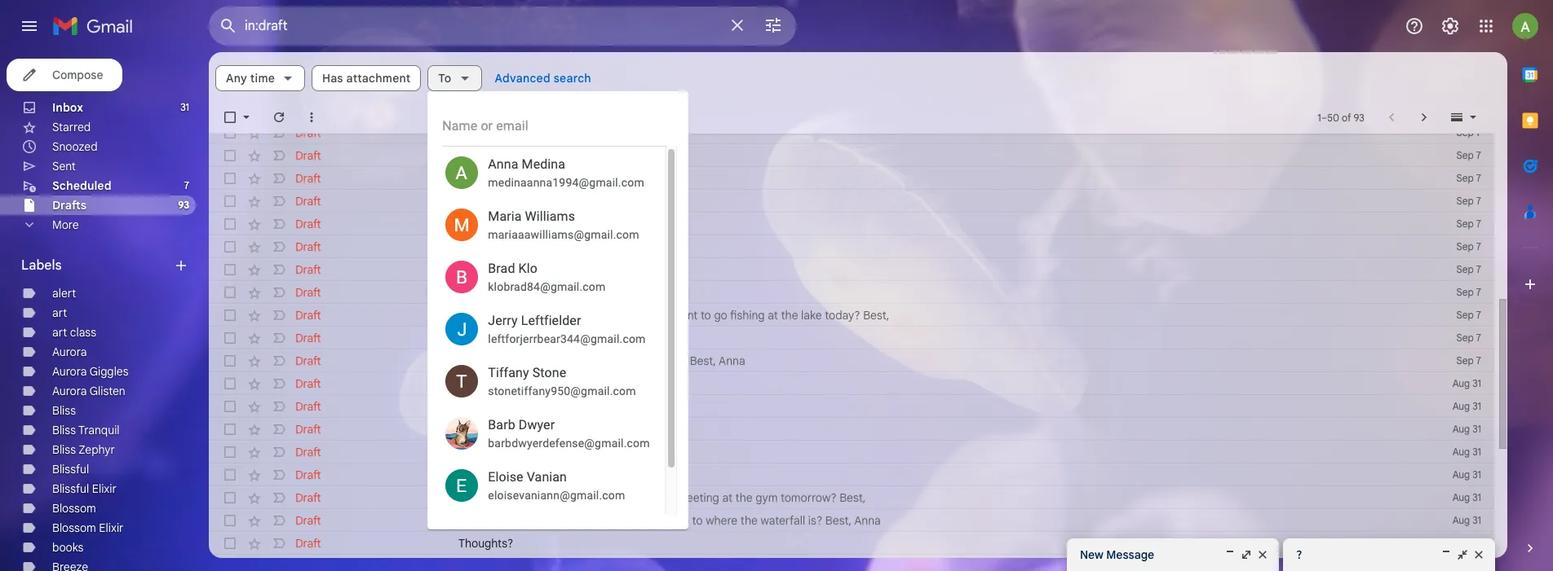 Task type: locate. For each thing, give the bounding box(es) containing it.
1 horizontal spatial you
[[630, 354, 649, 369]]

9 sep 7 from the top
[[1457, 309, 1482, 321]]

draft for tenth row from the bottom
[[295, 354, 321, 369]]

to right up
[[692, 514, 703, 529]]

0 vertical spatial bliss
[[52, 404, 76, 419]]

you for fishing
[[651, 308, 670, 323]]

week right next
[[510, 309, 533, 321]]

6 draft from the top
[[295, 240, 321, 255]]

3 bliss from the top
[[52, 443, 76, 458]]

sep 7 for 8th row
[[1457, 286, 1482, 299]]

4 row from the top
[[209, 190, 1495, 213]]

- right gym
[[485, 491, 490, 506]]

sep for 2nd row from the top
[[1457, 149, 1474, 162]]

1 horizontal spatial at
[[768, 308, 778, 323]]

anna left medina
[[488, 157, 518, 172]]

toggle split pane mode image
[[1449, 109, 1465, 126]]

1 vertical spatial blissful
[[52, 482, 89, 497]]

you left the doing?
[[630, 354, 649, 369]]

1 (no from the top
[[458, 126, 476, 140]]

bliss up 'blissful' link
[[52, 443, 76, 458]]

3 aug from the top
[[1453, 423, 1470, 436]]

0 vertical spatial do
[[634, 308, 648, 323]]

0 vertical spatial elixir
[[92, 482, 117, 497]]

0 vertical spatial of
[[1342, 111, 1351, 124]]

6 (no from the top
[[458, 445, 476, 460]]

vanian
[[527, 470, 567, 485]]

1 vertical spatial aurora
[[52, 365, 87, 379]]

bliss up bliss tranquil
[[52, 404, 76, 419]]

list box
[[433, 147, 665, 565]]

2 minimize image from the left
[[1440, 549, 1453, 562]]

subject) up maria
[[479, 171, 521, 186]]

2 sep 7 from the top
[[1457, 149, 1482, 162]]

8 sep from the top
[[1457, 286, 1474, 299]]

subject) for sixth row from the bottom of the page
[[479, 445, 521, 460]]

14 draft from the top
[[295, 423, 321, 437]]

to for hiking
[[613, 514, 623, 529]]

8 aug from the top
[[1453, 538, 1470, 550]]

subject) up greetings
[[479, 194, 521, 209]]

tranquil
[[78, 423, 120, 438]]

gym - hi grayson, are we still planning on meeting at the gym tomorrow? best,
[[458, 491, 866, 506]]

the right where
[[741, 514, 758, 529]]

aurora giggles link
[[52, 365, 129, 379]]

(no subject) link for 2nd row from the top
[[458, 148, 1405, 164]]

draft for 5th row from the bottom of the page
[[295, 468, 321, 483]]

2 subject) from the top
[[479, 148, 521, 163]]

bliss zephyr
[[52, 443, 115, 458]]

hi for mike,
[[517, 286, 527, 300]]

fishing
[[730, 308, 765, 323]]

aug for help
[[1453, 401, 1470, 413]]

1 horizontal spatial how
[[585, 354, 608, 369]]

draft for 20th row from the bottom of the page
[[295, 126, 321, 140]]

0 vertical spatial want
[[673, 308, 698, 323]]

want up the doing?
[[673, 308, 698, 323]]

5 aug from the top
[[1453, 469, 1470, 481]]

alert
[[52, 286, 76, 301]]

(no subject) link for 3rd row from the top
[[458, 171, 1405, 187]]

1 horizontal spatial go
[[714, 308, 728, 323]]

2 vertical spatial you
[[563, 514, 582, 529]]

bliss
[[52, 404, 76, 419], [52, 423, 76, 438], [52, 443, 76, 458]]

minimize image left pop out image at the right
[[1440, 549, 1453, 562]]

(no subject) down jerry
[[458, 331, 521, 346]]

10 sep from the top
[[1457, 332, 1474, 344]]

bliss down bliss link
[[52, 423, 76, 438]]

how right jerry,
[[585, 354, 608, 369]]

hi left barb,
[[502, 514, 512, 529]]

5 draft from the top
[[295, 217, 321, 232]]

next
[[488, 309, 507, 321]]

4 draft from the top
[[295, 194, 321, 209]]

sep for 17th row from the bottom
[[1457, 195, 1474, 207]]

6 sep 7 from the top
[[1457, 241, 1482, 253]]

aurora link
[[52, 345, 87, 360]]

1 vertical spatial do
[[546, 514, 560, 529]]

3 sep 7 from the top
[[1457, 172, 1482, 184]]

7 for fifth row
[[1476, 218, 1482, 230]]

1 horizontal spatial anna
[[719, 354, 745, 369]]

6 aug 31 from the top
[[1453, 492, 1482, 504]]

bliss tranquil link
[[52, 423, 120, 438]]

go left fishing at the left bottom of the page
[[714, 308, 728, 323]]

the left gym
[[736, 491, 753, 506]]

1 vertical spatial bliss
[[52, 423, 76, 438]]

blossom elixir
[[52, 521, 124, 536]]

2 (no from the top
[[458, 148, 476, 163]]

3 (no from the top
[[458, 171, 476, 186]]

of right 50
[[1342, 111, 1351, 124]]

is?
[[808, 514, 823, 529]]

(no subject) link for 11th row from the bottom of the page
[[458, 330, 1405, 347]]

barb dwyer barbdwyerdefense@gmail.com
[[488, 418, 650, 450]]

6 (no subject) from the top
[[458, 445, 521, 460]]

0 horizontal spatial close image
[[1256, 549, 1269, 562]]

15 draft from the top
[[295, 445, 321, 460]]

aurora for aurora glisten
[[52, 384, 87, 399]]

50
[[1327, 111, 1340, 124]]

best, right the today?
[[863, 308, 890, 323]]

eloise
[[488, 470, 523, 485]]

(no for 20th row from the bottom of the page's (no subject) link
[[458, 126, 476, 140]]

31
[[180, 101, 189, 113], [1473, 378, 1482, 390], [1473, 401, 1482, 413], [1473, 423, 1482, 436], [1473, 446, 1482, 458], [1473, 469, 1482, 481], [1473, 492, 1482, 504], [1473, 515, 1482, 527], [1473, 538, 1482, 550]]

anna right is?
[[854, 514, 881, 529]]

aurora down the "aurora" link
[[52, 365, 87, 379]]

anna
[[488, 157, 518, 172], [719, 354, 745, 369], [854, 514, 881, 529]]

(no subject) up greetings
[[458, 194, 521, 209]]

1 subject) from the top
[[479, 126, 521, 140]]

meeting link
[[458, 262, 1405, 278]]

8 draft from the top
[[295, 286, 321, 300]]

(no subject) up you
[[458, 445, 521, 460]]

1 vertical spatial of
[[593, 468, 604, 483]]

subject) for 20th row from the bottom of the page
[[479, 126, 521, 140]]

1 vertical spatial want
[[585, 514, 610, 529]]

more image
[[303, 109, 320, 126]]

1 vertical spatial anna
[[719, 354, 745, 369]]

giggles
[[90, 365, 129, 379]]

10 draft from the top
[[295, 331, 321, 346]]

clear search image
[[721, 9, 754, 42]]

any time button
[[215, 65, 305, 91]]

13 draft from the top
[[295, 400, 321, 414]]

of left pto.
[[593, 468, 604, 483]]

minimize image for new message
[[1224, 549, 1237, 562]]

blossom for blossom elixir
[[52, 521, 96, 536]]

4 sep from the top
[[1457, 195, 1474, 207]]

5 aug 31 from the top
[[1453, 469, 1482, 481]]

labels heading
[[21, 258, 173, 274]]

has attachment button
[[312, 65, 421, 91]]

7 for 14th row from the bottom of the page
[[1476, 264, 1482, 276]]

2 aug 31 from the top
[[1453, 401, 1482, 413]]

hi left zach,
[[589, 308, 599, 323]]

are left you? at the bottom
[[484, 354, 501, 369]]

(no subject) left medina
[[458, 148, 521, 163]]

blossom down the blossom link
[[52, 521, 96, 536]]

eloise vanian eloisevaniann@gmail.com
[[488, 470, 625, 503]]

sent
[[52, 159, 76, 174]]

2 vertical spatial aurora
[[52, 384, 87, 399]]

1 vertical spatial at
[[722, 491, 733, 506]]

(no for (no subject) link associated with 3rd row from the top
[[458, 171, 476, 186]]

16 draft from the top
[[295, 468, 321, 483]]

1 horizontal spatial 93
[[1354, 111, 1365, 124]]

row
[[209, 122, 1495, 144], [209, 144, 1495, 167], [209, 167, 1495, 190], [209, 190, 1495, 213], [209, 213, 1495, 236], [209, 236, 1495, 259], [209, 259, 1495, 281], [209, 281, 1495, 304], [209, 304, 1495, 327], [209, 327, 1495, 350], [209, 350, 1495, 373], [209, 373, 1495, 396], [209, 396, 1495, 419], [209, 419, 1495, 441], [209, 441, 1495, 464], [209, 464, 1495, 487], [209, 487, 1495, 510], [209, 510, 1495, 533], [209, 533, 1495, 556], [209, 556, 1495, 572]]

have right i at the left
[[566, 286, 591, 300]]

- right the hiking
[[493, 514, 499, 529]]

maria williams mariaaawilliams@gmail.com
[[488, 209, 639, 241]]

9 draft from the top
[[295, 308, 321, 323]]

4 subject) from the top
[[479, 194, 521, 209]]

bliss for bliss link
[[52, 404, 76, 419]]

sep for 20th row from the bottom of the page
[[1457, 126, 1474, 139]]

want down still
[[585, 514, 610, 529]]

6 (no subject) link from the top
[[458, 445, 1405, 461]]

class
[[70, 326, 96, 340]]

1 vertical spatial elixir
[[99, 521, 124, 536]]

5 sep from the top
[[1457, 218, 1474, 230]]

7 sep 7 from the top
[[1457, 264, 1482, 276]]

the for gym
[[736, 491, 753, 506]]

hi down eloise at the bottom left
[[493, 491, 504, 506]]

1 draft from the top
[[295, 126, 321, 140]]

1 vertical spatial art
[[52, 326, 67, 340]]

7 for 12th row from the bottom of the page
[[1476, 309, 1482, 321]]

None search field
[[209, 7, 796, 46]]

art
[[52, 306, 67, 321], [52, 326, 67, 340]]

3 (no subject) from the top
[[458, 171, 521, 186]]

14 row from the top
[[209, 419, 1495, 441]]

zach,
[[602, 308, 631, 323]]

17 draft from the top
[[295, 491, 321, 506]]

0 vertical spatial aurora
[[52, 345, 87, 360]]

art down alert
[[52, 306, 67, 321]]

drafts
[[52, 198, 87, 213]]

you down 'are'
[[563, 514, 582, 529]]

subject) for 2nd row from the top
[[479, 148, 521, 163]]

- left you
[[483, 468, 489, 483]]

(no
[[458, 126, 476, 140], [458, 148, 476, 163], [458, 171, 476, 186], [458, 194, 476, 209], [458, 331, 476, 346], [458, 445, 476, 460]]

5 sep 7 from the top
[[1457, 218, 1482, 230]]

Search mail text field
[[245, 18, 718, 34]]

1 horizontal spatial are
[[611, 354, 627, 369]]

1 (no subject) from the top
[[458, 126, 521, 140]]

2 draft from the top
[[295, 148, 321, 163]]

drafts link
[[52, 198, 87, 213]]

1 aug from the top
[[1453, 378, 1470, 390]]

0 horizontal spatial go
[[626, 514, 640, 529]]

subject) for 17th row from the bottom
[[479, 194, 521, 209]]

elixir down blissful elixir
[[99, 521, 124, 536]]

at up where
[[722, 491, 733, 506]]

7 sep from the top
[[1457, 264, 1474, 276]]

to down planning at the left of the page
[[613, 514, 623, 529]]

bliss for bliss zephyr
[[52, 443, 76, 458]]

blissful down 'blissful' link
[[52, 482, 89, 497]]

2 blissful from the top
[[52, 482, 89, 497]]

- for barb,
[[493, 514, 499, 529]]

0 horizontal spatial of
[[593, 468, 604, 483]]

option
[[433, 512, 665, 565]]

(no subject) link for 20th row from the bottom of the page
[[458, 125, 1405, 141]]

0 horizontal spatial are
[[484, 354, 501, 369]]

3 (no subject) link from the top
[[458, 171, 1405, 187]]

hi
[[517, 286, 527, 300], [589, 308, 599, 323], [540, 354, 550, 369], [493, 491, 504, 506], [502, 514, 512, 529]]

5 (no subject) link from the top
[[458, 330, 1405, 347]]

9 sep from the top
[[1457, 309, 1474, 321]]

books
[[52, 541, 84, 556]]

fun
[[462, 309, 476, 321]]

1 vertical spatial week
[[563, 468, 590, 483]]

sep 7 for 14th row from the bottom of the page
[[1457, 264, 1482, 276]]

go
[[714, 308, 728, 323], [626, 514, 640, 529]]

draft for 12th row from the bottom of the page
[[295, 308, 321, 323]]

subject) down advanced
[[479, 126, 521, 140]]

aurora up bliss link
[[52, 384, 87, 399]]

gmail image
[[52, 10, 141, 42]]

0 horizontal spatial minimize image
[[1224, 549, 1237, 562]]

draft for second row from the bottom
[[295, 537, 321, 551]]

more
[[52, 218, 79, 233]]

1 horizontal spatial have
[[566, 286, 591, 300]]

0 horizontal spatial 93
[[178, 199, 189, 211]]

0 vertical spatial go
[[714, 308, 728, 323]]

aurora for aurora giggles
[[52, 365, 87, 379]]

1 horizontal spatial do
[[634, 308, 648, 323]]

2 horizontal spatial you
[[651, 308, 670, 323]]

(no for (no subject) link related to 2nd row from the top
[[458, 148, 476, 163]]

subject) left medina
[[479, 148, 521, 163]]

want
[[673, 308, 698, 323], [585, 514, 610, 529]]

fence link
[[458, 422, 1405, 438]]

1 vertical spatial have
[[513, 468, 538, 483]]

you
[[651, 308, 670, 323], [630, 354, 649, 369], [563, 514, 582, 529]]

i
[[560, 286, 563, 300]]

best, right tomorrow? at the right bottom
[[840, 491, 866, 506]]

(no subject) link for sixth row from the bottom of the page
[[458, 445, 1405, 461]]

3 subject) from the top
[[479, 171, 521, 186]]

subject) up you
[[479, 445, 521, 460]]

close image right pop out icon
[[1256, 549, 1269, 562]]

subject) down jerry
[[479, 331, 521, 346]]

sep 7 for fifth row
[[1457, 218, 1482, 230]]

(no subject) for sixth row from the bottom of the page
[[458, 445, 521, 460]]

20 row from the top
[[209, 556, 1495, 572]]

1 vertical spatial go
[[626, 514, 640, 529]]

0 horizontal spatial how
[[458, 354, 481, 369]]

2 vertical spatial the
[[741, 514, 758, 529]]

4 sep 7 from the top
[[1457, 195, 1482, 207]]

barbdwyerdefense@gmail.com
[[488, 437, 650, 450]]

1 close image from the left
[[1256, 549, 1269, 562]]

minimize image
[[1224, 549, 1237, 562], [1440, 549, 1453, 562]]

blissful for 'blissful' link
[[52, 463, 89, 477]]

1 horizontal spatial want
[[673, 308, 698, 323]]

sep 7 for 20th row from the bottom of the page
[[1457, 126, 1482, 139]]

anna down fishing at the left bottom of the page
[[719, 354, 745, 369]]

1 blissful from the top
[[52, 463, 89, 477]]

7 for 15th row from the bottom
[[1476, 241, 1482, 253]]

leftfielder
[[521, 313, 581, 329]]

how up books
[[458, 354, 481, 369]]

3 aug 31 from the top
[[1453, 423, 1482, 436]]

fence
[[458, 423, 490, 437]]

hi left mike, in the left of the page
[[517, 286, 527, 300]]

minimize image left pop out icon
[[1224, 549, 1237, 562]]

1 horizontal spatial of
[[1342, 111, 1351, 124]]

5 (no subject) from the top
[[458, 331, 521, 346]]

aurora down art class link
[[52, 345, 87, 360]]

0 vertical spatial 93
[[1354, 111, 1365, 124]]

draft for 2nd row from the top
[[295, 148, 321, 163]]

minimize image for ?
[[1440, 549, 1453, 562]]

0 vertical spatial art
[[52, 306, 67, 321]]

to left fishing at the left bottom of the page
[[701, 308, 711, 323]]

2 vertical spatial bliss
[[52, 443, 76, 458]]

blissful down bliss zephyr link
[[52, 463, 89, 477]]

to for fishing
[[701, 308, 711, 323]]

0 horizontal spatial at
[[722, 491, 733, 506]]

7
[[1476, 126, 1482, 139], [1476, 149, 1482, 162], [1476, 172, 1482, 184], [184, 179, 189, 192], [1476, 195, 1482, 207], [1476, 218, 1482, 230], [1476, 241, 1482, 253], [1476, 264, 1482, 276], [1476, 286, 1482, 299], [1476, 309, 1482, 321], [1476, 332, 1482, 344], [1476, 355, 1482, 367]]

0 horizontal spatial anna
[[488, 157, 518, 172]]

1 vertical spatial blossom
[[52, 521, 96, 536]]

elixir for blossom elixir
[[99, 521, 124, 536]]

draft for 17th row from the bottom
[[295, 194, 321, 209]]

the left lake
[[781, 308, 798, 323]]

are down zach,
[[611, 354, 627, 369]]

next week
[[488, 309, 533, 321]]

1 aurora from the top
[[52, 345, 87, 360]]

0 vertical spatial have
[[566, 286, 591, 300]]

aurora
[[52, 345, 87, 360], [52, 365, 87, 379], [52, 384, 87, 399]]

0 vertical spatial anna
[[488, 157, 518, 172]]

0 vertical spatial at
[[768, 308, 778, 323]]

support image
[[1405, 16, 1424, 36]]

art for art class
[[52, 326, 67, 340]]

(no subject) for 2nd row from the top
[[458, 148, 521, 163]]

- up "next week"
[[508, 286, 514, 300]]

want for fishing
[[673, 308, 698, 323]]

draft for 11th row from the bottom of the page
[[295, 331, 321, 346]]

None checkbox
[[222, 109, 238, 126], [222, 148, 238, 164], [222, 330, 238, 347], [222, 353, 238, 370], [222, 376, 238, 392], [222, 399, 238, 415], [222, 445, 238, 461], [222, 467, 238, 484], [222, 109, 238, 126], [222, 148, 238, 164], [222, 330, 238, 347], [222, 353, 238, 370], [222, 376, 238, 392], [222, 399, 238, 415], [222, 445, 238, 461], [222, 467, 238, 484]]

alert link
[[52, 286, 76, 301]]

1 aug 31 from the top
[[1453, 378, 1482, 390]]

close image right pop out image at the right
[[1473, 549, 1486, 562]]

16 row from the top
[[209, 464, 1495, 487]]

question
[[458, 286, 505, 300]]

0 horizontal spatial do
[[546, 514, 560, 529]]

search
[[554, 71, 591, 86]]

- right you? at the bottom
[[532, 354, 537, 369]]

williams
[[525, 209, 575, 224]]

draft for 4th row from the bottom
[[295, 491, 321, 506]]

inbox link
[[52, 100, 83, 115]]

(no subject) link
[[458, 125, 1405, 141], [458, 148, 1405, 164], [458, 171, 1405, 187], [458, 193, 1405, 210], [458, 330, 1405, 347], [458, 445, 1405, 461]]

4 aug 31 from the top
[[1453, 446, 1482, 458]]

want for hiking
[[585, 514, 610, 529]]

(no subject) up maria
[[458, 171, 521, 186]]

anna inside anna medina medinaanna1994@gmail.com
[[488, 157, 518, 172]]

2 bliss from the top
[[52, 423, 76, 438]]

12 draft from the top
[[295, 377, 321, 392]]

mike,
[[530, 286, 557, 300]]

aug for books
[[1453, 378, 1470, 390]]

9 row from the top
[[209, 304, 1495, 327]]

main content
[[209, 52, 1508, 572]]

0 vertical spatial blossom
[[52, 502, 96, 516]]

blossom down blissful elixir
[[52, 502, 96, 516]]

jerry,
[[553, 354, 582, 369]]

7 draft from the top
[[295, 263, 321, 277]]

4 (no from the top
[[458, 194, 476, 209]]

2 blossom from the top
[[52, 521, 96, 536]]

brad klo klobrad84@gmail.com
[[488, 261, 606, 294]]

0 vertical spatial blissful
[[52, 463, 89, 477]]

- right the fishing
[[581, 308, 586, 323]]

elixir for blissful elixir
[[92, 482, 117, 497]]

Name or email text field
[[442, 110, 671, 143]]

best,
[[863, 308, 890, 323], [690, 354, 716, 369], [840, 491, 866, 506], [825, 514, 852, 529]]

blossom link
[[52, 502, 96, 516]]

list box containing anna medina
[[433, 147, 665, 565]]

(no subject) down advanced
[[458, 126, 521, 140]]

5 (no from the top
[[458, 331, 476, 346]]

close image
[[1256, 549, 1269, 562], [1473, 549, 1486, 562]]

sep for 14th row from the bottom of the page
[[1457, 264, 1474, 276]]

pop out image
[[1240, 549, 1253, 562]]

1 sep 7 from the top
[[1457, 126, 1482, 139]]

8 sep 7 from the top
[[1457, 286, 1482, 299]]

go for fishing
[[714, 308, 728, 323]]

aug for gym
[[1453, 492, 1470, 504]]

go down planning at the left of the page
[[626, 514, 640, 529]]

31 for hiking
[[1473, 515, 1482, 527]]

at for meeting
[[722, 491, 733, 506]]

to button
[[428, 65, 482, 91]]

at right fishing at the left bottom of the page
[[768, 308, 778, 323]]

None checkbox
[[222, 171, 238, 187], [222, 193, 238, 210], [222, 216, 238, 233], [222, 239, 238, 255], [222, 262, 238, 278], [222, 285, 238, 301], [222, 308, 238, 324], [222, 422, 238, 438], [222, 490, 238, 507], [222, 513, 238, 529], [222, 536, 238, 552], [222, 171, 238, 187], [222, 193, 238, 210], [222, 216, 238, 233], [222, 239, 238, 255], [222, 262, 238, 278], [222, 285, 238, 301], [222, 308, 238, 324], [222, 422, 238, 438], [222, 490, 238, 507], [222, 513, 238, 529], [222, 536, 238, 552]]

draft for 3rd row from the bottom
[[295, 514, 321, 529]]

0 vertical spatial week
[[510, 309, 533, 321]]

blissful
[[52, 463, 89, 477], [52, 482, 89, 497]]

1 horizontal spatial minimize image
[[1440, 549, 1453, 562]]

1 art from the top
[[52, 306, 67, 321]]

have
[[566, 286, 591, 300], [513, 468, 538, 483]]

have up grayson, at the left of page
[[513, 468, 538, 483]]

search mail image
[[214, 11, 243, 41]]

art down art link
[[52, 326, 67, 340]]

(no subject) for 3rd row from the top
[[458, 171, 521, 186]]

tomorrow?
[[781, 491, 837, 506]]

31 for fence
[[1473, 423, 1482, 436]]

7 aug 31 from the top
[[1453, 515, 1482, 527]]

13 row from the top
[[209, 396, 1495, 419]]

tiffany
[[488, 365, 529, 381]]

1 horizontal spatial week
[[563, 468, 590, 483]]

2 (no subject) link from the top
[[458, 148, 1405, 164]]

18 draft from the top
[[295, 514, 321, 529]]

week up we
[[563, 468, 590, 483]]

dwyer
[[519, 418, 555, 433]]

0 vertical spatial the
[[781, 308, 798, 323]]

1 bliss from the top
[[52, 404, 76, 419]]

scheduled
[[52, 179, 111, 193]]

1 (no subject) link from the top
[[458, 125, 1405, 141]]

0 vertical spatial you
[[651, 308, 670, 323]]

0 horizontal spatial you
[[563, 514, 582, 529]]

4 (no subject) from the top
[[458, 194, 521, 209]]

0 horizontal spatial want
[[585, 514, 610, 529]]

1 vertical spatial the
[[736, 491, 753, 506]]

-
[[508, 286, 514, 300], [581, 308, 586, 323], [532, 354, 537, 369], [483, 468, 489, 483], [485, 491, 490, 506], [493, 514, 499, 529]]

you right zach,
[[651, 308, 670, 323]]

1 horizontal spatial close image
[[1473, 549, 1486, 562]]

tab list
[[1508, 52, 1553, 513]]

hi left jerry,
[[540, 354, 550, 369]]

elixir up the blossom link
[[92, 482, 117, 497]]

3 draft from the top
[[295, 171, 321, 186]]

greetings
[[458, 217, 509, 232]]

do right zach,
[[634, 308, 648, 323]]

2 horizontal spatial anna
[[854, 514, 881, 529]]

8 aug 31 from the top
[[1453, 538, 1482, 550]]

0 horizontal spatial have
[[513, 468, 538, 483]]

11 draft from the top
[[295, 354, 321, 369]]

klo
[[518, 261, 538, 277]]

do right barb,
[[546, 514, 560, 529]]

(no for (no subject) link associated with 11th row from the bottom of the page
[[458, 331, 476, 346]]

1 vertical spatial 93
[[178, 199, 189, 211]]

sep 7 for 17th row from the bottom
[[1457, 195, 1482, 207]]



Task type: describe. For each thing, give the bounding box(es) containing it.
settings image
[[1441, 16, 1460, 36]]

31 inside labels navigation
[[180, 101, 189, 113]]

1 are from the left
[[484, 354, 501, 369]]

2 are from the left
[[611, 354, 627, 369]]

bliss tranquil
[[52, 423, 120, 438]]

waterfall
[[761, 514, 805, 529]]

not important switch
[[271, 125, 287, 141]]

sep for 12th row from the bottom of the page
[[1457, 309, 1474, 321]]

sep for 8th row
[[1457, 286, 1474, 299]]

art link
[[52, 306, 67, 321]]

pto - you have one week of pto.
[[458, 468, 631, 483]]

aug 31 for thoughts?
[[1453, 538, 1482, 550]]

18 row from the top
[[209, 510, 1495, 533]]

question - hi mike, i have a question.
[[458, 286, 651, 300]]

still
[[593, 491, 611, 506]]

2 vertical spatial anna
[[854, 514, 881, 529]]

pto
[[458, 468, 480, 483]]

11 sep 7 from the top
[[1457, 355, 1482, 367]]

31 for thoughts?
[[1473, 538, 1482, 550]]

older image
[[1416, 109, 1433, 126]]

meeting
[[677, 491, 719, 506]]

a
[[593, 286, 600, 300]]

6 row from the top
[[209, 236, 1495, 259]]

stone
[[532, 365, 566, 381]]

(no subject) for 20th row from the bottom of the page
[[458, 126, 521, 140]]

aug for hiking
[[1453, 515, 1470, 527]]

draft for 14th row from the bottom of the page
[[295, 263, 321, 277]]

attachment
[[346, 71, 411, 86]]

subject) for 11th row from the bottom of the page
[[479, 331, 521, 346]]

sep 7 for 15th row from the bottom
[[1457, 241, 1482, 253]]

sep 7 for 3rd row from the top
[[1457, 172, 1482, 184]]

has
[[322, 71, 343, 86]]

7 inside labels navigation
[[184, 179, 189, 192]]

7 for 3rd row from the top
[[1476, 172, 1482, 184]]

aug 31 for help
[[1453, 401, 1482, 413]]

7 for 2nd row from the top
[[1476, 149, 1482, 162]]

aurora giggles
[[52, 365, 129, 379]]

(no subject) for 11th row from the bottom of the page
[[458, 331, 521, 346]]

medinaanna1994@gmail.com
[[488, 176, 644, 189]]

sep for fifth row
[[1457, 218, 1474, 230]]

aug for fence
[[1453, 423, 1470, 436]]

art class
[[52, 326, 96, 340]]

the for lake
[[781, 308, 798, 323]]

labels
[[21, 258, 62, 274]]

any
[[226, 71, 247, 86]]

blissful for blissful elixir
[[52, 482, 89, 497]]

books link
[[458, 376, 1405, 392]]

doing?
[[652, 354, 687, 369]]

message
[[1107, 548, 1154, 563]]

sep for 3rd row from the top
[[1457, 172, 1474, 184]]

draft for ninth row from the bottom
[[295, 377, 321, 392]]

1 how from the left
[[458, 354, 481, 369]]

pop out image
[[1456, 549, 1469, 562]]

5 row from the top
[[209, 213, 1495, 236]]

7 for 17th row from the bottom
[[1476, 195, 1482, 207]]

aug 31 for hiking
[[1453, 515, 1482, 527]]

15 row from the top
[[209, 441, 1495, 464]]

today?
[[825, 308, 860, 323]]

eloisevaniann@gmail.com
[[488, 489, 625, 503]]

hello
[[458, 240, 485, 255]]

how are you? - hi jerry, how are you doing? best, anna
[[458, 354, 745, 369]]

(no for 17th row from the bottom (no subject) link
[[458, 194, 476, 209]]

up
[[676, 514, 689, 529]]

- for grayson,
[[485, 491, 490, 506]]

gym
[[458, 491, 482, 506]]

blossom for the blossom link
[[52, 502, 96, 516]]

best, right the doing?
[[690, 354, 716, 369]]

draft for fifth row
[[295, 217, 321, 232]]

pto.
[[607, 468, 631, 483]]

19 row from the top
[[209, 533, 1495, 556]]

2 row from the top
[[209, 144, 1495, 167]]

fishing - hi zach, do you want to go fishing at the lake today? best,
[[541, 308, 890, 323]]

advanced search
[[495, 71, 591, 86]]

advanced search options image
[[757, 9, 790, 42]]

1
[[1318, 111, 1321, 124]]

subject) for 3rd row from the top
[[479, 171, 521, 186]]

hi for barb,
[[502, 514, 512, 529]]

go for hiking
[[626, 514, 640, 529]]

jerry
[[488, 313, 518, 329]]

blissful elixir link
[[52, 482, 117, 497]]

bliss zephyr link
[[52, 443, 115, 458]]

0 horizontal spatial week
[[510, 309, 533, 321]]

12 row from the top
[[209, 373, 1495, 396]]

bliss link
[[52, 404, 76, 419]]

aurora glisten
[[52, 384, 125, 399]]

where
[[706, 514, 738, 529]]

do for barb,
[[546, 514, 560, 529]]

one
[[541, 468, 560, 483]]

hiking
[[458, 514, 490, 529]]

compose button
[[7, 59, 123, 91]]

2 how from the left
[[585, 354, 608, 369]]

aug for thoughts?
[[1453, 538, 1470, 550]]

draft for 3rd row from the top
[[295, 171, 321, 186]]

(no for (no subject) link corresponding to sixth row from the bottom of the page
[[458, 445, 476, 460]]

you for hiking
[[563, 514, 582, 529]]

of inside row
[[593, 468, 604, 483]]

31 for help
[[1473, 401, 1482, 413]]

greetings link
[[458, 216, 1405, 233]]

aug 31 for fence
[[1453, 423, 1482, 436]]

stonetiffany950@gmail.com
[[488, 385, 636, 398]]

93 inside labels navigation
[[178, 199, 189, 211]]

7 for 20th row from the bottom of the page
[[1476, 126, 1482, 139]]

draft for sixth row from the bottom of the page
[[295, 445, 321, 460]]

8 row from the top
[[209, 281, 1495, 304]]

any time
[[226, 71, 275, 86]]

do for zach,
[[634, 308, 648, 323]]

leftforjerrbear344@gmail.com
[[488, 333, 646, 346]]

sent link
[[52, 159, 76, 174]]

4 aug from the top
[[1453, 446, 1470, 458]]

(no subject) for 17th row from the bottom
[[458, 194, 521, 209]]

10 sep 7 from the top
[[1457, 332, 1482, 344]]

art class link
[[52, 326, 96, 340]]

help
[[458, 400, 482, 414]]

- for mike,
[[508, 286, 514, 300]]

10 row from the top
[[209, 327, 1495, 350]]

refresh image
[[271, 109, 287, 126]]

bliss for bliss tranquil
[[52, 423, 76, 438]]

has attachment
[[322, 71, 411, 86]]

aurora for the "aurora" link
[[52, 345, 87, 360]]

sep 7 for 2nd row from the top
[[1457, 149, 1482, 162]]

barb,
[[515, 514, 543, 529]]

close image for new message
[[1256, 549, 1269, 562]]

- for have
[[483, 468, 489, 483]]

7 row from the top
[[209, 259, 1495, 281]]

scheduled link
[[52, 179, 111, 193]]

medina
[[522, 157, 565, 172]]

aug 31 for gym
[[1453, 492, 1482, 504]]

advanced
[[495, 71, 551, 86]]

draft for 14th row from the top
[[295, 423, 321, 437]]

snoozed link
[[52, 140, 98, 154]]

labels navigation
[[0, 52, 209, 572]]

1 50 of 93
[[1318, 111, 1365, 124]]

17 row from the top
[[209, 487, 1495, 510]]

at for fishing
[[768, 308, 778, 323]]

gym
[[756, 491, 778, 506]]

sep 7 for 12th row from the bottom of the page
[[1457, 309, 1482, 321]]

thoughts?
[[458, 537, 514, 551]]

main menu image
[[20, 16, 39, 36]]

to
[[438, 71, 452, 86]]

7 for 8th row
[[1476, 286, 1482, 299]]

11 sep from the top
[[1457, 355, 1474, 367]]

aurora glisten link
[[52, 384, 125, 399]]

jerry leftfielder leftforjerrbear344@gmail.com
[[488, 313, 646, 346]]

best, right is?
[[825, 514, 852, 529]]

11 row from the top
[[209, 350, 1495, 373]]

- for zach,
[[581, 308, 586, 323]]

new
[[1080, 548, 1104, 563]]

draft for 15th row from the bottom
[[295, 240, 321, 255]]

are
[[555, 491, 573, 506]]

more button
[[0, 215, 196, 235]]

main content containing any time
[[209, 52, 1508, 572]]

1 vertical spatial you
[[630, 354, 649, 369]]

art for art link
[[52, 306, 67, 321]]

we
[[576, 491, 591, 506]]

1 row from the top
[[209, 122, 1495, 144]]

(no subject) link for 17th row from the bottom
[[458, 193, 1405, 210]]

barb
[[488, 418, 515, 433]]

starred
[[52, 120, 91, 135]]

maria
[[488, 209, 522, 224]]

advanced search button
[[488, 64, 598, 93]]

draft for 8th row
[[295, 286, 321, 300]]

help link
[[458, 399, 1405, 415]]

brad
[[488, 261, 515, 277]]

hello link
[[458, 239, 1405, 255]]

3 row from the top
[[209, 167, 1495, 190]]

sep for 15th row from the bottom
[[1457, 241, 1474, 253]]

hi for zach,
[[589, 308, 599, 323]]

31 for gym
[[1473, 492, 1482, 504]]



Task type: vqa. For each thing, say whether or not it's contained in the screenshot.


